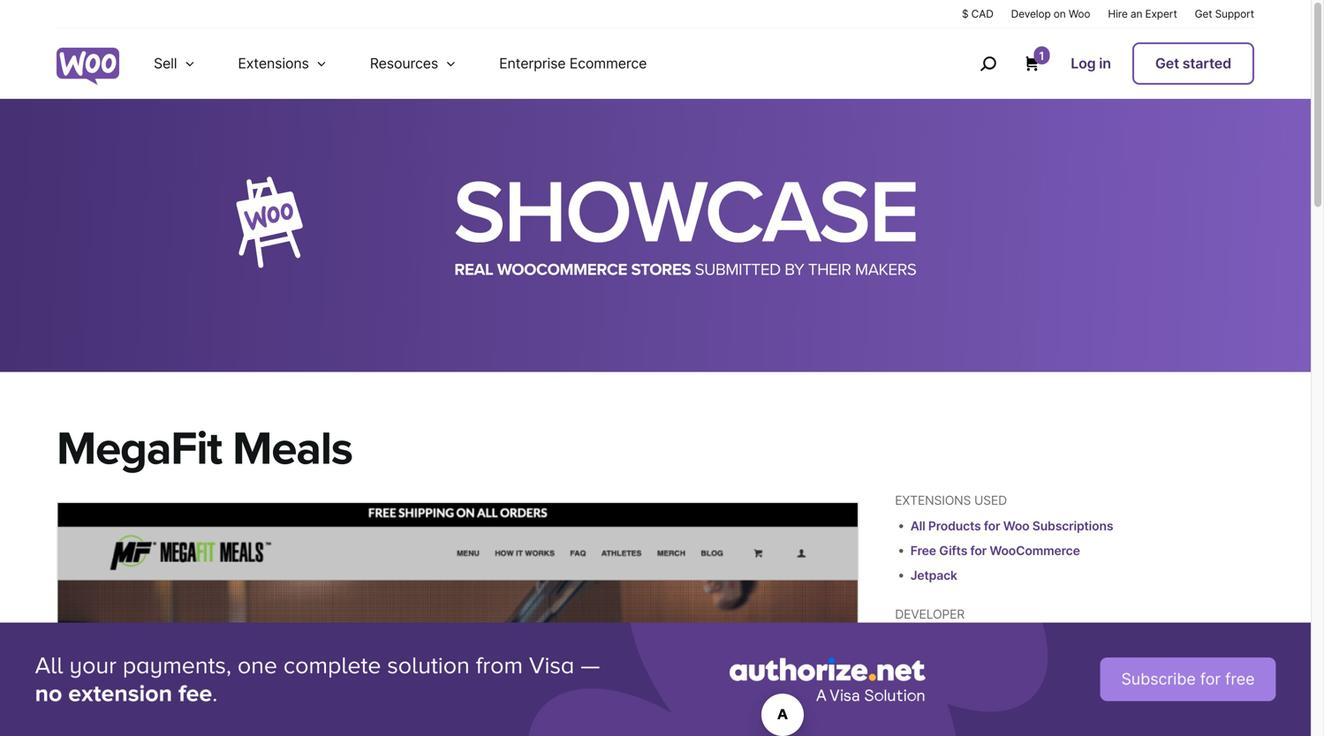 Task type: locate. For each thing, give the bounding box(es) containing it.
meals
[[233, 422, 352, 478]]

jetpack
[[911, 569, 958, 584]]

resources
[[370, 55, 438, 72]]

for
[[984, 519, 1001, 534], [971, 544, 987, 559]]

$ cad
[[962, 8, 994, 20]]

0 vertical spatial woocommerce
[[497, 260, 627, 280]]

for right 'gifts'
[[971, 544, 987, 559]]

0 horizontal spatial get
[[1156, 55, 1180, 72]]

megafit meals
[[57, 422, 352, 478]]

extensions
[[238, 55, 309, 72], [895, 493, 971, 508]]

products
[[929, 519, 981, 534]]

1 horizontal spatial extensions
[[895, 493, 971, 508]]

their
[[808, 260, 851, 280]]

1 vertical spatial get
[[1156, 55, 1180, 72]]

enterprise ecommerce link
[[478, 28, 668, 99]]

1 horizontal spatial woo
[[1069, 8, 1091, 20]]

used
[[975, 493, 1007, 508]]

1 vertical spatial woocommerce
[[990, 544, 1080, 559]]

enterprise ecommerce
[[499, 55, 647, 72]]

started
[[1183, 55, 1232, 72]]

0 vertical spatial extensions
[[238, 55, 309, 72]]

get
[[1195, 8, 1213, 20], [1156, 55, 1180, 72]]

woo right on
[[1069, 8, 1091, 20]]

0 vertical spatial get
[[1195, 8, 1213, 20]]

get support link
[[1195, 6, 1255, 21]]

extensions inside button
[[238, 55, 309, 72]]

0 horizontal spatial extensions
[[238, 55, 309, 72]]

for up free gifts for woocommerce
[[984, 519, 1001, 534]]

cad
[[972, 8, 994, 20]]

ecommerce
[[570, 55, 647, 72]]

free gifts for woocommerce
[[911, 544, 1080, 559]]

woo up free gifts for woocommerce
[[1004, 519, 1030, 534]]

woo
[[1069, 8, 1091, 20], [1004, 519, 1030, 534]]

megafit
[[57, 422, 222, 478]]

get left started
[[1156, 55, 1180, 72]]

woocommerce inside showcase real woocommerce stores submitted by their makers
[[497, 260, 627, 280]]

1 link
[[1024, 46, 1050, 72]]

free gifts for woocommerce link
[[911, 544, 1080, 559]]

develop on woo
[[1012, 8, 1091, 20]]

hire an expert
[[1108, 8, 1178, 20]]

0 horizontal spatial woocommerce
[[497, 260, 627, 280]]

woocommerce
[[497, 260, 627, 280], [990, 544, 1080, 559]]

extensions used
[[895, 493, 1007, 508]]

log in
[[1071, 55, 1112, 72]]

stores
[[631, 260, 691, 280]]

1 horizontal spatial get
[[1195, 8, 1213, 20]]

showcase
[[453, 161, 918, 267]]

an
[[1131, 8, 1143, 20]]

0 vertical spatial woo
[[1069, 8, 1091, 20]]

all products for woo subscriptions link
[[911, 519, 1114, 534]]

get support
[[1195, 8, 1255, 20]]

food
[[895, 696, 924, 711]]

0 vertical spatial for
[[984, 519, 1001, 534]]

sell button
[[133, 28, 217, 99]]

support
[[1216, 8, 1255, 20]]

drink
[[938, 696, 969, 711]]

1 vertical spatial extensions
[[895, 493, 971, 508]]

free
[[911, 544, 937, 559]]

get for get started
[[1156, 55, 1180, 72]]

get left support
[[1195, 8, 1213, 20]]

get inside service navigation menu element
[[1156, 55, 1180, 72]]

hire
[[1108, 8, 1128, 20]]

jetpack link
[[911, 569, 958, 584]]

1 vertical spatial for
[[971, 544, 987, 559]]

1 vertical spatial woo
[[1004, 519, 1030, 534]]

for for products
[[984, 519, 1001, 534]]

on
[[1054, 8, 1066, 20]]

food & drink
[[895, 696, 969, 711]]

search image
[[974, 49, 1002, 78]]

$
[[962, 8, 969, 20]]

&
[[927, 696, 935, 711]]

category
[[895, 668, 960, 683]]



Task type: vqa. For each thing, say whether or not it's contained in the screenshot.
for to the top
yes



Task type: describe. For each thing, give the bounding box(es) containing it.
hire an expert link
[[1108, 6, 1178, 21]]

subscriptions
[[1033, 519, 1114, 534]]

woo inside "link"
[[1069, 8, 1091, 20]]

get started link
[[1133, 42, 1255, 85]]

all
[[911, 519, 926, 534]]

makers
[[855, 260, 917, 280]]

get for get support
[[1195, 8, 1213, 20]]

0 horizontal spatial woo
[[1004, 519, 1030, 534]]

1 horizontal spatial woocommerce
[[990, 544, 1080, 559]]

get started
[[1156, 55, 1232, 72]]

extensions for extensions used
[[895, 493, 971, 508]]

$ cad button
[[962, 6, 994, 21]]

in
[[1100, 55, 1112, 72]]

extensions for extensions
[[238, 55, 309, 72]]

for for gifts
[[971, 544, 987, 559]]

sell
[[154, 55, 177, 72]]

food & drink link
[[895, 696, 969, 711]]

showcase real woocommerce stores submitted by their makers
[[453, 161, 918, 280]]

1
[[1039, 49, 1045, 63]]

extensions button
[[217, 28, 349, 99]]

real
[[455, 260, 493, 280]]

service navigation menu element
[[942, 35, 1255, 92]]

develop on woo link
[[1012, 6, 1091, 21]]

showcase link
[[453, 161, 918, 267]]

gifts
[[940, 544, 968, 559]]

resources button
[[349, 28, 478, 99]]

by
[[785, 260, 805, 280]]

all products for woo subscriptions
[[911, 519, 1114, 534]]

log
[[1071, 55, 1096, 72]]

submitted
[[695, 260, 781, 280]]

enterprise
[[499, 55, 566, 72]]

expert
[[1146, 8, 1178, 20]]

log in link
[[1064, 44, 1119, 83]]

developer
[[895, 607, 965, 622]]

develop
[[1012, 8, 1051, 20]]



